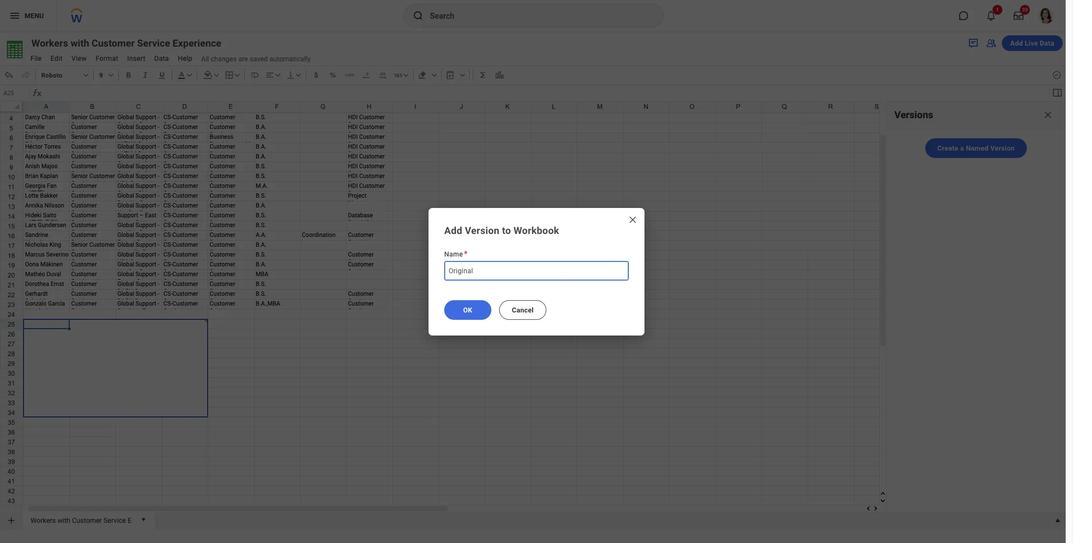 Task type: locate. For each thing, give the bounding box(es) containing it.
experience
[[173, 37, 221, 49]]

add
[[1011, 39, 1024, 47], [445, 225, 463, 237]]

activity stream image
[[968, 37, 980, 49]]

autosum image
[[478, 70, 488, 80]]

service left e
[[104, 517, 126, 525]]

add footer ws image
[[6, 516, 16, 526]]

chevron up circle image
[[1053, 70, 1062, 80]]

service inside "button"
[[137, 37, 170, 49]]

media classroom image
[[986, 37, 998, 49]]

underline image
[[157, 70, 167, 80]]

workers inside workers with customer service e button
[[31, 517, 56, 525]]

thousands comma image
[[345, 70, 355, 80]]

version right named at the top right of the page
[[991, 144, 1016, 152]]

add left live
[[1011, 39, 1024, 47]]

0 vertical spatial workers
[[31, 37, 68, 49]]

saved
[[250, 55, 268, 63]]

add live data
[[1011, 39, 1055, 47]]

0 horizontal spatial version
[[465, 225, 500, 237]]

version inside add version to workbook dialog
[[465, 225, 500, 237]]

x image
[[1044, 110, 1054, 120]]

paste image
[[445, 70, 455, 80]]

add up name *
[[445, 225, 463, 237]]

1 horizontal spatial service
[[137, 37, 170, 49]]

service
[[137, 37, 170, 49], [104, 517, 126, 525]]

0 horizontal spatial service
[[104, 517, 126, 525]]

workers inside "button"
[[31, 37, 68, 49]]

all changes are saved automatically button
[[197, 54, 311, 64]]

customer
[[92, 37, 135, 49], [72, 517, 102, 525]]

version left to in the top left of the page
[[465, 225, 500, 237]]

live
[[1025, 39, 1039, 47]]

customer up menus menu bar
[[92, 37, 135, 49]]

1 vertical spatial service
[[104, 517, 126, 525]]

workers
[[31, 37, 68, 49], [31, 517, 56, 525]]

version
[[991, 144, 1016, 152], [465, 225, 500, 237]]

versions
[[895, 109, 934, 121]]

grid
[[0, 82, 1074, 544]]

service inside button
[[104, 517, 126, 525]]

customer left e
[[72, 517, 102, 525]]

1 vertical spatial with
[[57, 517, 70, 525]]

add inside dialog
[[445, 225, 463, 237]]

undo l image
[[4, 70, 14, 80]]

chart image
[[495, 70, 505, 80]]

with inside "button"
[[71, 37, 89, 49]]

0 vertical spatial service
[[137, 37, 170, 49]]

1 horizontal spatial add
[[1011, 39, 1024, 47]]

0 vertical spatial with
[[71, 37, 89, 49]]

create a named version button
[[926, 139, 1028, 158]]

workbook
[[514, 225, 560, 237]]

0 vertical spatial version
[[991, 144, 1016, 152]]

customer for e
[[72, 517, 102, 525]]

service up the underline image
[[137, 37, 170, 49]]

*
[[464, 249, 468, 259]]

0 vertical spatial add
[[1011, 39, 1024, 47]]

profile logan mcneil element
[[1033, 5, 1061, 27]]

customer inside button
[[72, 517, 102, 525]]

with inside button
[[57, 517, 70, 525]]

remove zero image
[[361, 70, 371, 80]]

customer inside "button"
[[92, 37, 135, 49]]

0 horizontal spatial add
[[445, 225, 463, 237]]

eraser image
[[417, 70, 427, 80]]

customer for experience
[[92, 37, 135, 49]]

cancel button
[[500, 300, 547, 320]]

1 vertical spatial customer
[[72, 517, 102, 525]]

formula editor image
[[1052, 87, 1064, 99]]

1 horizontal spatial version
[[991, 144, 1016, 152]]

are
[[239, 55, 248, 63]]

1 vertical spatial add
[[445, 225, 463, 237]]

workers for workers with customer service e
[[31, 517, 56, 525]]

service for experience
[[137, 37, 170, 49]]

ok button
[[445, 300, 492, 320]]

0 vertical spatial customer
[[92, 37, 135, 49]]

name
[[445, 250, 463, 258]]

with
[[71, 37, 89, 49], [57, 517, 70, 525]]

with for workers with customer service experience
[[71, 37, 89, 49]]

1 vertical spatial workers
[[31, 517, 56, 525]]

add live data button
[[1003, 35, 1063, 51]]

add inside button
[[1011, 39, 1024, 47]]

1 vertical spatial version
[[465, 225, 500, 237]]

None text field
[[1, 86, 29, 100], [445, 261, 629, 281], [1, 86, 29, 100], [445, 261, 629, 281]]

italics image
[[140, 70, 150, 80]]



Task type: describe. For each thing, give the bounding box(es) containing it.
notifications large image
[[987, 11, 997, 21]]

add version to workbook dialog
[[429, 208, 645, 336]]

changes
[[211, 55, 237, 63]]

workers with customer service experience
[[31, 37, 221, 49]]

search image
[[413, 10, 424, 22]]

percentage image
[[328, 70, 338, 80]]

ok
[[463, 306, 473, 314]]

with for workers with customer service e
[[57, 517, 70, 525]]

cancel
[[512, 306, 534, 314]]

menus menu bar
[[26, 52, 197, 65]]

all changes are saved automatically
[[201, 55, 311, 63]]

version inside create a named version button
[[991, 144, 1016, 152]]

x image
[[628, 215, 638, 225]]

add for add live data
[[1011, 39, 1024, 47]]

create
[[938, 144, 959, 152]]

service for e
[[104, 517, 126, 525]]

create a named version
[[938, 144, 1016, 152]]

add zero image
[[378, 70, 388, 80]]

data
[[1040, 39, 1055, 47]]

add for add version to workbook
[[445, 225, 463, 237]]

automatically
[[270, 55, 311, 63]]

a
[[961, 144, 965, 152]]

name *
[[445, 249, 468, 259]]

inbox large image
[[1014, 11, 1024, 21]]

workers with customer service experience button
[[27, 36, 239, 50]]

e
[[128, 517, 132, 525]]

to
[[502, 225, 511, 237]]

add version to workbook
[[445, 225, 560, 237]]

workers with customer service e button
[[27, 512, 136, 528]]

text wrap image
[[250, 70, 260, 80]]

fx image
[[31, 87, 43, 99]]

workers with customer service e
[[31, 517, 132, 525]]

all
[[201, 55, 209, 63]]

named
[[967, 144, 989, 152]]

dollar sign image
[[311, 70, 321, 80]]

toolbar container region
[[0, 65, 1049, 85]]

workers for workers with customer service experience
[[31, 37, 68, 49]]

bold image
[[124, 70, 133, 80]]



Task type: vqa. For each thing, say whether or not it's contained in the screenshot.
service within button
yes



